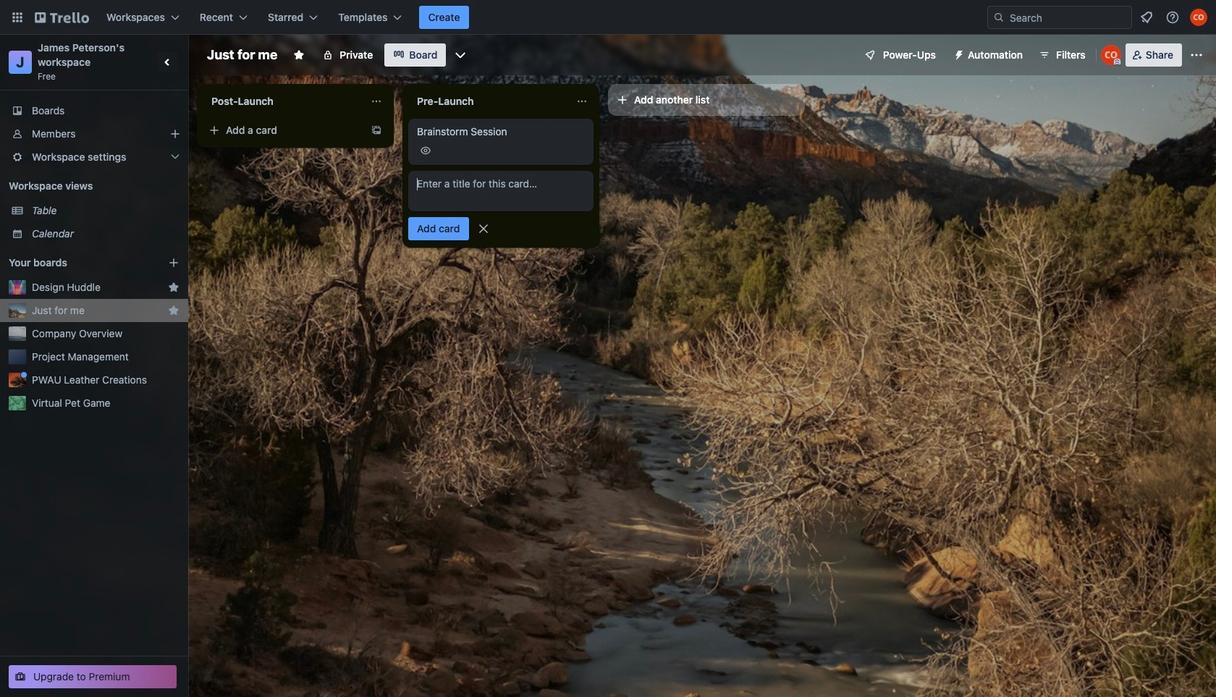 Task type: vqa. For each thing, say whether or not it's contained in the screenshot.
Add a card button
no



Task type: describe. For each thing, give the bounding box(es) containing it.
primary element
[[0, 0, 1217, 35]]

create from template… image
[[371, 125, 382, 136]]

back to home image
[[35, 6, 89, 29]]

2 starred icon image from the top
[[168, 305, 180, 317]]

Enter a title for this card… text field
[[409, 171, 594, 211]]

open information menu image
[[1166, 10, 1181, 25]]

star or unstar board image
[[293, 49, 305, 61]]

search image
[[994, 12, 1005, 23]]

1 horizontal spatial christina overa (christinaovera) image
[[1191, 9, 1208, 26]]

Search field
[[1005, 7, 1132, 28]]

0 notifications image
[[1139, 9, 1156, 26]]

1 starred icon image from the top
[[168, 282, 180, 293]]



Task type: locate. For each thing, give the bounding box(es) containing it.
starred icon image
[[168, 282, 180, 293], [168, 305, 180, 317]]

christina overa (christinaovera) image down search field
[[1101, 45, 1122, 65]]

christina overa (christinaovera) image right open information menu icon
[[1191, 9, 1208, 26]]

your boards with 6 items element
[[9, 254, 146, 272]]

1 vertical spatial christina overa (christinaovera) image
[[1101, 45, 1122, 65]]

Board name text field
[[200, 43, 285, 67]]

None text field
[[409, 90, 571, 113]]

0 horizontal spatial christina overa (christinaovera) image
[[1101, 45, 1122, 65]]

add board image
[[168, 257, 180, 269]]

show menu image
[[1190, 48, 1205, 62]]

this member is an admin of this board. image
[[1115, 59, 1121, 65]]

0 vertical spatial christina overa (christinaovera) image
[[1191, 9, 1208, 26]]

sm image
[[948, 43, 968, 64]]

customize views image
[[454, 48, 468, 62]]

christina overa (christinaovera) image
[[1191, 9, 1208, 26], [1101, 45, 1122, 65]]

0 vertical spatial starred icon image
[[168, 282, 180, 293]]

1 vertical spatial starred icon image
[[168, 305, 180, 317]]

None text field
[[203, 90, 365, 113]]

workspace navigation collapse icon image
[[158, 52, 178, 72]]

cancel image
[[476, 222, 491, 236]]



